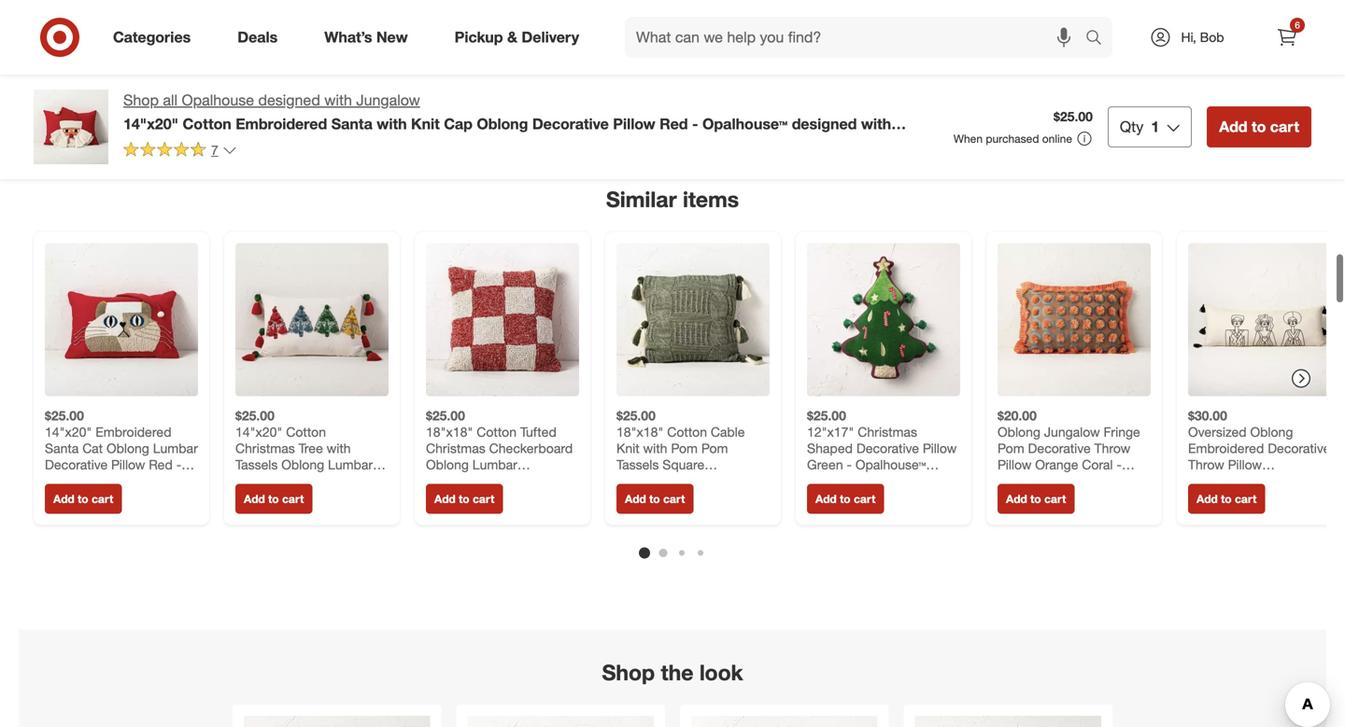 Task type: locate. For each thing, give the bounding box(es) containing it.
online
[[1043, 132, 1073, 146]]

when purchased online
[[954, 132, 1073, 146]]

santa inside $25.00 14"x20" embroidered santa cat oblong lumbar decorative pillow red - opalhouse™ designed with jungalow™
[[45, 441, 79, 457]]

1 horizontal spatial 14"x20"
[[123, 115, 178, 133]]

coral
[[1082, 457, 1113, 473]]

1 vertical spatial santa
[[45, 441, 79, 457]]

embroidered inside the shop all opalhouse designed with jungalow 14"x20" cotton embroidered santa with knit cap oblong decorative pillow red - opalhouse™ designed with jungalow™
[[236, 115, 327, 133]]

items
[[683, 187, 739, 213]]

delivery
[[522, 28, 579, 46]]

red inside $25.00 14"x20" embroidered santa cat oblong lumbar decorative pillow red - opalhouse™ designed with jungalow™
[[149, 457, 173, 473]]

fringe
[[1104, 424, 1141, 441]]

0 vertical spatial jungalow
[[356, 91, 420, 109]]

red
[[660, 115, 688, 133], [149, 457, 173, 473]]

7
[[211, 142, 218, 158]]

what's
[[324, 28, 372, 46]]

categories
[[113, 28, 191, 46]]

shaped
[[807, 441, 853, 457]]

- right green
[[847, 457, 852, 473]]

1 horizontal spatial jungalow
[[1045, 424, 1100, 441]]

santa left knit
[[331, 115, 373, 133]]

region containing similar items
[[19, 43, 1346, 728]]

jungalow™
[[123, 133, 201, 152], [893, 473, 956, 490], [73, 490, 136, 506], [1026, 490, 1089, 506]]

jungalow™ inside '$20.00 oblong jungalow fringe pom decorative throw pillow orange coral - opalhouse™ designed with jungalow™'
[[1026, 490, 1089, 506]]

santa inside the shop all opalhouse designed with jungalow 14"x20" cotton embroidered santa with knit cap oblong decorative pillow red - opalhouse™ designed with jungalow™
[[331, 115, 373, 133]]

1 horizontal spatial shop
[[602, 660, 655, 686]]

1 horizontal spatial oblong
[[477, 115, 528, 133]]

0 horizontal spatial shop
[[123, 91, 159, 109]]

12"x17"
[[807, 424, 854, 441]]

decorative inside $25.00 12"x17" christmas shaped decorative pillow green - opalhouse™ designed with jungalow™
[[857, 441, 919, 457]]

0 vertical spatial red
[[660, 115, 688, 133]]

shop inside the shop all opalhouse designed with jungalow 14"x20" cotton embroidered santa with knit cap oblong decorative pillow red - opalhouse™ designed with jungalow™
[[123, 91, 159, 109]]

lumbar
[[153, 441, 198, 457]]

$25.00 14"x20" embroidered santa cat oblong lumbar decorative pillow red - opalhouse™ designed with jungalow™
[[45, 408, 198, 506]]

designed inside $25.00 12"x17" christmas shaped decorative pillow green - opalhouse™ designed with jungalow™
[[807, 473, 862, 490]]

oblong jungalow fringe pom decorative throw pillow orange coral - opalhouse™ designed with jungalow™ image
[[998, 243, 1151, 397]]

opalhouse™ down christmas
[[856, 457, 926, 473]]

1 $25.00 link from the left
[[235, 243, 389, 473]]

0 horizontal spatial embroidered
[[96, 424, 171, 441]]

1 horizontal spatial santa
[[331, 115, 373, 133]]

oversized oblong embroidered decorative throw pillow natural/black - opalhouse™ designed with jungalow™ image
[[1189, 243, 1342, 397]]

add
[[1220, 118, 1248, 136], [53, 492, 75, 506], [244, 492, 265, 506], [435, 492, 456, 506], [625, 492, 646, 506], [816, 492, 837, 506], [1006, 492, 1028, 506], [1197, 492, 1218, 506]]

18"x18" cotton cable knit with pom pom tassels square decorative pillow green - opalhouse™ designed with jungalow™ image
[[617, 243, 770, 397], [468, 717, 654, 728], [468, 717, 654, 728]]

pickup & delivery
[[455, 28, 579, 46]]

add to cart
[[1220, 118, 1300, 136], [53, 492, 113, 506], [244, 492, 304, 506], [435, 492, 495, 506], [625, 492, 685, 506], [816, 492, 876, 506], [1006, 492, 1067, 506], [1197, 492, 1257, 506]]

$25.00 inside $25.00 12"x17" christmas shaped decorative pillow green - opalhouse™ designed with jungalow™
[[807, 408, 847, 424]]

decorative
[[532, 115, 609, 133], [857, 441, 919, 457], [1028, 441, 1091, 457], [45, 457, 108, 473]]

pickup & delivery link
[[439, 17, 603, 58]]

14"x20" embroidered santa cat oblong lumbar decorative pillow red - opalhouse™ designed with jungalow™ image
[[45, 243, 198, 397]]

decorative inside the shop all opalhouse designed with jungalow 14"x20" cotton embroidered santa with knit cap oblong decorative pillow red - opalhouse™ designed with jungalow™
[[532, 115, 609, 133]]

$20.00
[[998, 408, 1037, 424]]

$25.00 link
[[235, 243, 389, 473], [426, 243, 579, 473], [617, 243, 770, 473]]

deals
[[238, 28, 278, 46]]

pillow left "orange"
[[998, 457, 1032, 473]]

categories link
[[97, 17, 214, 58]]

1 vertical spatial shop
[[602, 660, 655, 686]]

opalhouse™
[[703, 115, 788, 133], [856, 457, 926, 473], [45, 473, 115, 490], [998, 473, 1068, 490]]

14"x20" inside the shop all opalhouse designed with jungalow 14"x20" cotton embroidered santa with knit cap oblong decorative pillow red - opalhouse™ designed with jungalow™
[[123, 115, 178, 133]]

14"x20" cotton embroidered santa with knit cap oblong decorative pillow red - opalhouse™ designed with jungalow™ image
[[244, 717, 430, 728], [244, 717, 430, 728]]

designed down shaped
[[807, 473, 862, 490]]

bob
[[1200, 29, 1225, 45]]

jungalow™ down cat
[[73, 490, 136, 506]]

- inside the shop all opalhouse designed with jungalow 14"x20" cotton embroidered santa with knit cap oblong decorative pillow red - opalhouse™ designed with jungalow™
[[692, 115, 699, 133]]

oblong up "orange"
[[998, 424, 1041, 441]]

jungalow up knit
[[356, 91, 420, 109]]

knit
[[411, 115, 440, 133]]

oblong
[[477, 115, 528, 133], [998, 424, 1041, 441], [106, 441, 149, 457]]

to
[[1252, 118, 1267, 136], [78, 492, 88, 506], [268, 492, 279, 506], [459, 492, 470, 506], [650, 492, 660, 506], [840, 492, 851, 506], [1031, 492, 1042, 506], [1221, 492, 1232, 506]]

1 horizontal spatial embroidered
[[236, 115, 327, 133]]

designed down lumbar
[[119, 473, 173, 490]]

cart
[[1271, 118, 1300, 136], [92, 492, 113, 506], [282, 492, 304, 506], [473, 492, 495, 506], [663, 492, 685, 506], [854, 492, 876, 506], [1045, 492, 1067, 506], [1235, 492, 1257, 506]]

purchased
[[986, 132, 1040, 146]]

embroidered
[[236, 115, 327, 133], [96, 424, 171, 441]]

shop left the
[[602, 660, 655, 686]]

1 horizontal spatial $25.00 link
[[426, 243, 579, 473]]

oblong right cap
[[477, 115, 528, 133]]

opalhouse™ inside $25.00 14"x20" embroidered santa cat oblong lumbar decorative pillow red - opalhouse™ designed with jungalow™
[[45, 473, 115, 490]]

shop for shop all opalhouse designed with jungalow 14"x20" cotton embroidered santa with knit cap oblong decorative pillow red - opalhouse™ designed with jungalow™
[[123, 91, 159, 109]]

shop left all
[[123, 91, 159, 109]]

1 vertical spatial 14"x20"
[[45, 424, 92, 441]]

with inside $25.00 14"x20" embroidered santa cat oblong lumbar decorative pillow red - opalhouse™ designed with jungalow™
[[45, 490, 69, 506]]

1
[[1152, 118, 1160, 136]]

- inside $25.00 14"x20" embroidered santa cat oblong lumbar decorative pillow red - opalhouse™ designed with jungalow™
[[176, 457, 181, 473]]

look
[[700, 660, 743, 686]]

- up items
[[692, 115, 699, 133]]

designed inside $25.00 14"x20" embroidered santa cat oblong lumbar decorative pillow red - opalhouse™ designed with jungalow™
[[119, 473, 173, 490]]

shop
[[123, 91, 159, 109], [602, 660, 655, 686]]

0 horizontal spatial jungalow
[[356, 91, 420, 109]]

14"x20"
[[123, 115, 178, 133], [45, 424, 92, 441]]

jungalow™ down "orange"
[[1026, 490, 1089, 506]]

1 vertical spatial embroidered
[[96, 424, 171, 441]]

- right cat
[[176, 457, 181, 473]]

opalhouse™ down cat
[[45, 473, 115, 490]]

opalhouse™ down 'pom'
[[998, 473, 1068, 490]]

region
[[19, 43, 1346, 728]]

0 horizontal spatial oblong
[[106, 441, 149, 457]]

shop for shop the look
[[602, 660, 655, 686]]

- inside '$20.00 oblong jungalow fringe pom decorative throw pillow orange coral - opalhouse™ designed with jungalow™'
[[1117, 457, 1122, 473]]

opalhouse™ up items
[[703, 115, 788, 133]]

pillow
[[613, 115, 656, 133], [923, 441, 957, 457], [111, 457, 145, 473], [998, 457, 1032, 473]]

add to cart button
[[1208, 107, 1312, 148], [45, 484, 122, 514], [235, 484, 312, 514], [426, 484, 503, 514], [617, 484, 694, 514], [807, 484, 884, 514], [998, 484, 1075, 514], [1189, 484, 1266, 514]]

0 horizontal spatial santa
[[45, 441, 79, 457]]

hi, bob
[[1182, 29, 1225, 45]]

orange
[[1036, 457, 1079, 473]]

0 vertical spatial santa
[[331, 115, 373, 133]]

jungalow up "orange"
[[1045, 424, 1100, 441]]

jungalow inside '$20.00 oblong jungalow fringe pom decorative throw pillow orange coral - opalhouse™ designed with jungalow™'
[[1045, 424, 1100, 441]]

0 vertical spatial shop
[[123, 91, 159, 109]]

-
[[692, 115, 699, 133], [176, 457, 181, 473], [847, 457, 852, 473], [1117, 457, 1122, 473]]

0 vertical spatial embroidered
[[236, 115, 327, 133]]

0 horizontal spatial $25.00 link
[[235, 243, 389, 473]]

0 horizontal spatial red
[[149, 457, 173, 473]]

oblong inside '$20.00 oblong jungalow fringe pom decorative throw pillow orange coral - opalhouse™ designed with jungalow™'
[[998, 424, 1041, 441]]

red up "similar items"
[[660, 115, 688, 133]]

jungalow™ down all
[[123, 133, 201, 152]]

1 vertical spatial jungalow
[[1045, 424, 1100, 441]]

pillow right christmas
[[923, 441, 957, 457]]

designed inside '$20.00 oblong jungalow fringe pom decorative throw pillow orange coral - opalhouse™ designed with jungalow™'
[[1072, 473, 1126, 490]]

shop inside region
[[602, 660, 655, 686]]

3 $25.00 link from the left
[[617, 243, 770, 473]]

similar
[[606, 187, 677, 213]]

hi,
[[1182, 29, 1197, 45]]

with
[[325, 91, 352, 109], [377, 115, 407, 133], [861, 115, 892, 133], [865, 473, 889, 490], [45, 490, 69, 506], [998, 490, 1022, 506]]

designed down throw
[[1072, 473, 1126, 490]]

0 horizontal spatial 14"x20"
[[45, 424, 92, 441]]

pickup
[[455, 28, 503, 46]]

jungalow
[[356, 91, 420, 109], [1045, 424, 1100, 441]]

jungalow™ inside $25.00 14"x20" embroidered santa cat oblong lumbar decorative pillow red - opalhouse™ designed with jungalow™
[[73, 490, 136, 506]]

opalhouse™ inside '$20.00 oblong jungalow fringe pom decorative throw pillow orange coral - opalhouse™ designed with jungalow™'
[[998, 473, 1068, 490]]

jungalow™ down christmas
[[893, 473, 956, 490]]

- right coral on the bottom right of page
[[1117, 457, 1122, 473]]

50"x60" sweater knit throw blanket - opalhouse™ designed with jungalow™ image
[[915, 717, 1102, 728], [915, 717, 1102, 728]]

jungalow inside the shop all opalhouse designed with jungalow 14"x20" cotton embroidered santa with knit cap oblong decorative pillow red - opalhouse™ designed with jungalow™
[[356, 91, 420, 109]]

pillow right cat
[[111, 457, 145, 473]]

green
[[807, 457, 843, 473]]

0 vertical spatial 14"x20"
[[123, 115, 178, 133]]

pillow up similar
[[613, 115, 656, 133]]

with inside $25.00 12"x17" christmas shaped decorative pillow green - opalhouse™ designed with jungalow™
[[865, 473, 889, 490]]

pillow inside $25.00 12"x17" christmas shaped decorative pillow green - opalhouse™ designed with jungalow™
[[923, 441, 957, 457]]

designed
[[258, 91, 320, 109], [792, 115, 857, 133], [119, 473, 173, 490], [807, 473, 862, 490], [1072, 473, 1126, 490]]

santa left cat
[[45, 441, 79, 457]]

santa
[[331, 115, 373, 133], [45, 441, 79, 457]]

2 horizontal spatial $25.00 link
[[617, 243, 770, 473]]

$25.00
[[1054, 109, 1093, 125], [45, 408, 84, 424], [235, 408, 275, 424], [426, 408, 465, 424], [617, 408, 656, 424], [807, 408, 847, 424]]

red right cat
[[149, 457, 173, 473]]

1 horizontal spatial red
[[660, 115, 688, 133]]

2 horizontal spatial oblong
[[998, 424, 1041, 441]]

oblong right cat
[[106, 441, 149, 457]]

18"x18" cotton tufted christmas checkerboard oblong lumbar decorative pillow - opalhouse™ designed with jungalow™ image
[[426, 243, 579, 397], [692, 717, 878, 728], [692, 717, 878, 728]]

1 vertical spatial red
[[149, 457, 173, 473]]



Task type: describe. For each thing, give the bounding box(es) containing it.
designed down what can we help you find? suggestions appear below search field
[[792, 115, 857, 133]]

christmas
[[858, 424, 918, 441]]

14"x20" inside $25.00 14"x20" embroidered santa cat oblong lumbar decorative pillow red - opalhouse™ designed with jungalow™
[[45, 424, 92, 441]]

$25.00 inside $25.00 14"x20" embroidered santa cat oblong lumbar decorative pillow red - opalhouse™ designed with jungalow™
[[45, 408, 84, 424]]

with inside '$20.00 oblong jungalow fringe pom decorative throw pillow orange coral - opalhouse™ designed with jungalow™'
[[998, 490, 1022, 506]]

6
[[1295, 19, 1301, 31]]

similar items
[[606, 187, 739, 213]]

shop the look
[[602, 660, 743, 686]]

&
[[507, 28, 518, 46]]

all
[[163, 91, 178, 109]]

embroidered inside $25.00 14"x20" embroidered santa cat oblong lumbar decorative pillow red - opalhouse™ designed with jungalow™
[[96, 424, 171, 441]]

$30.00
[[1189, 408, 1228, 424]]

opalhouse™ inside $25.00 12"x17" christmas shaped decorative pillow green - opalhouse™ designed with jungalow™
[[856, 457, 926, 473]]

advertisement region
[[19, 43, 1327, 152]]

new
[[376, 28, 408, 46]]

$25.00 12"x17" christmas shaped decorative pillow green - opalhouse™ designed with jungalow™
[[807, 408, 957, 490]]

oblong inside the shop all opalhouse designed with jungalow 14"x20" cotton embroidered santa with knit cap oblong decorative pillow red - opalhouse™ designed with jungalow™
[[477, 115, 528, 133]]

opalhouse™ inside the shop all opalhouse designed with jungalow 14"x20" cotton embroidered santa with knit cap oblong decorative pillow red - opalhouse™ designed with jungalow™
[[703, 115, 788, 133]]

qty
[[1120, 118, 1144, 136]]

7 link
[[123, 141, 237, 162]]

jungalow™ inside $25.00 12"x17" christmas shaped decorative pillow green - opalhouse™ designed with jungalow™
[[893, 473, 956, 490]]

search button
[[1077, 17, 1122, 62]]

pillow inside '$20.00 oblong jungalow fringe pom decorative throw pillow orange coral - opalhouse™ designed with jungalow™'
[[998, 457, 1032, 473]]

pom
[[998, 441, 1025, 457]]

What can we help you find? suggestions appear below search field
[[625, 17, 1091, 58]]

cap
[[444, 115, 473, 133]]

shop all opalhouse designed with jungalow 14"x20" cotton embroidered santa with knit cap oblong decorative pillow red - opalhouse™ designed with jungalow™
[[123, 91, 892, 152]]

- inside $25.00 12"x17" christmas shaped decorative pillow green - opalhouse™ designed with jungalow™
[[847, 457, 852, 473]]

qty 1
[[1120, 118, 1160, 136]]

opalhouse
[[182, 91, 254, 109]]

what's new
[[324, 28, 408, 46]]

cat
[[82, 441, 103, 457]]

search
[[1077, 30, 1122, 48]]

6 link
[[1267, 17, 1308, 58]]

red inside the shop all opalhouse designed with jungalow 14"x20" cotton embroidered santa with knit cap oblong decorative pillow red - opalhouse™ designed with jungalow™
[[660, 115, 688, 133]]

$20.00 oblong jungalow fringe pom decorative throw pillow orange coral - opalhouse™ designed with jungalow™
[[998, 408, 1141, 506]]

oblong inside $25.00 14"x20" embroidered santa cat oblong lumbar decorative pillow red - opalhouse™ designed with jungalow™
[[106, 441, 149, 457]]

the
[[661, 660, 694, 686]]

decorative inside '$20.00 oblong jungalow fringe pom decorative throw pillow orange coral - opalhouse™ designed with jungalow™'
[[1028, 441, 1091, 457]]

when
[[954, 132, 983, 146]]

$30.00 link
[[1189, 243, 1342, 473]]

decorative inside $25.00 14"x20" embroidered santa cat oblong lumbar decorative pillow red - opalhouse™ designed with jungalow™
[[45, 457, 108, 473]]

throw
[[1095, 441, 1131, 457]]

12"x17" christmas shaped decorative pillow green - opalhouse™ designed with jungalow™ image
[[807, 243, 961, 397]]

pillow inside the shop all opalhouse designed with jungalow 14"x20" cotton embroidered santa with knit cap oblong decorative pillow red - opalhouse™ designed with jungalow™
[[613, 115, 656, 133]]

deals link
[[222, 17, 301, 58]]

pillow inside $25.00 14"x20" embroidered santa cat oblong lumbar decorative pillow red - opalhouse™ designed with jungalow™
[[111, 457, 145, 473]]

designed down deals link
[[258, 91, 320, 109]]

jungalow™ inside the shop all opalhouse designed with jungalow 14"x20" cotton embroidered santa with knit cap oblong decorative pillow red - opalhouse™ designed with jungalow™
[[123, 133, 201, 152]]

2 $25.00 link from the left
[[426, 243, 579, 473]]

cotton
[[183, 115, 232, 133]]

14"x20" cotton christmas tree with tassels oblong lumbar decorative pillow off-white - opalhouse™ designed with jungalow™ image
[[235, 243, 389, 397]]

image of 14"x20" cotton embroidered santa with knit cap oblong decorative pillow red - opalhouse™ designed with jungalow™ image
[[34, 90, 108, 164]]

what's new link
[[309, 17, 431, 58]]



Task type: vqa. For each thing, say whether or not it's contained in the screenshot.
the "26" link
no



